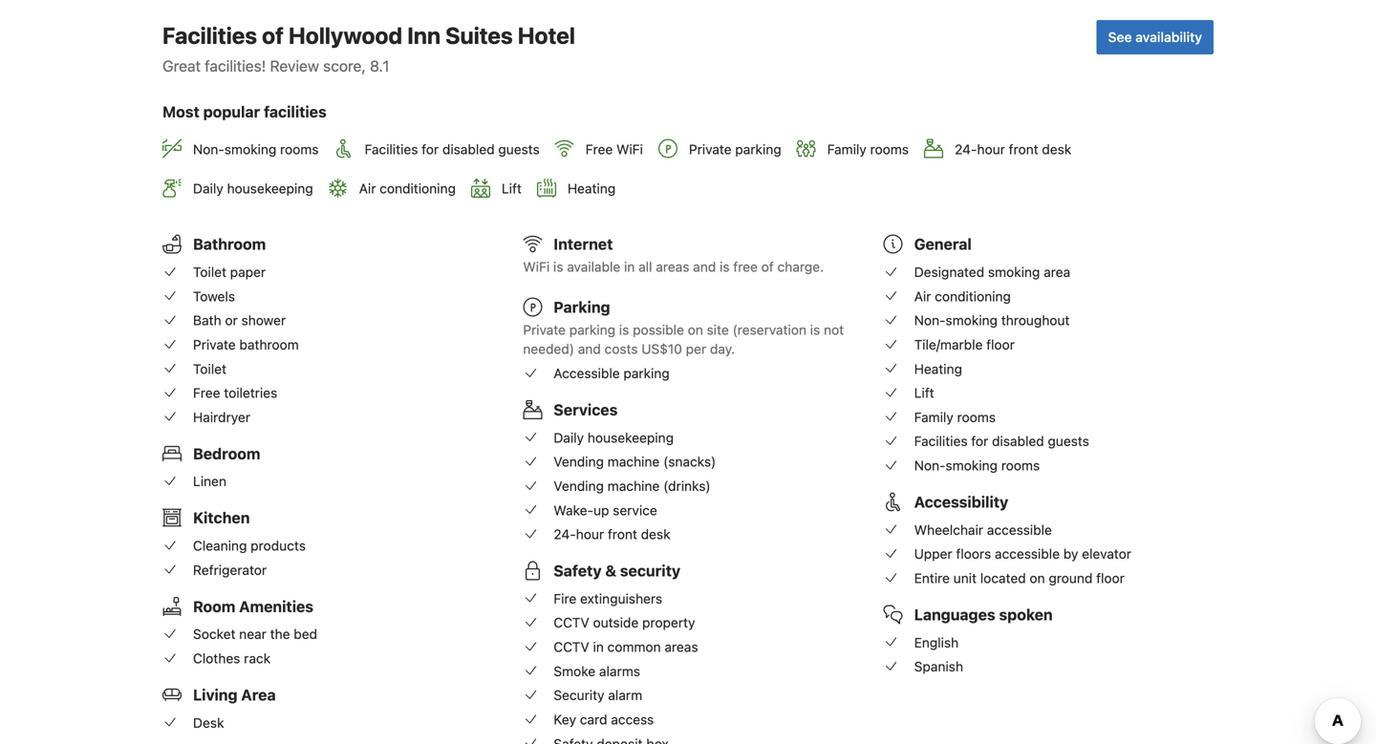 Task type: vqa. For each thing, say whether or not it's contained in the screenshot.
Family rooms to the bottom
yes



Task type: locate. For each thing, give the bounding box(es) containing it.
wifi
[[617, 141, 643, 157], [523, 259, 550, 275]]

1 horizontal spatial wifi
[[617, 141, 643, 157]]

1 horizontal spatial family
[[914, 409, 954, 425]]

toilet up free toiletries
[[193, 361, 226, 377]]

floor down non-smoking throughout on the top right of the page
[[987, 337, 1015, 353]]

and up accessible
[[578, 341, 601, 357]]

entire unit located on ground floor
[[914, 571, 1125, 586]]

private for private bathroom
[[193, 337, 236, 353]]

private
[[689, 141, 732, 157], [523, 322, 566, 338], [193, 337, 236, 353]]

non-smoking throughout
[[914, 313, 1070, 328]]

guests
[[498, 141, 540, 157], [1048, 434, 1089, 449]]

wheelchair accessible
[[914, 522, 1052, 538]]

0 horizontal spatial family
[[827, 141, 867, 157]]

0 vertical spatial non-
[[193, 141, 224, 157]]

1 vertical spatial disabled
[[992, 434, 1044, 449]]

1 vertical spatial air conditioning
[[914, 288, 1011, 304]]

socket
[[193, 627, 236, 642]]

key card access
[[554, 712, 654, 728]]

1 horizontal spatial lift
[[914, 385, 934, 401]]

1 horizontal spatial front
[[1009, 141, 1039, 157]]

housekeeping up vending machine (snacks)
[[588, 430, 674, 446]]

all
[[639, 259, 652, 275]]

heating down free wifi in the left of the page
[[568, 181, 616, 197]]

wheelchair
[[914, 522, 984, 538]]

daily up bathroom
[[193, 181, 223, 197]]

services
[[554, 401, 618, 419]]

1 vertical spatial toilet
[[193, 361, 226, 377]]

daily down services
[[554, 430, 584, 446]]

toilet
[[193, 264, 226, 280], [193, 361, 226, 377]]

rack
[[244, 651, 271, 667]]

cctv for cctv outside property
[[554, 615, 589, 631]]

1 vertical spatial 24-hour front desk
[[554, 527, 671, 542]]

parking for private parking is possible on site (reservation is not needed) and costs us$10 per day.
[[569, 322, 616, 338]]

vending for vending machine (drinks)
[[554, 478, 604, 494]]

floor down the 'elevator' on the right of the page
[[1096, 571, 1125, 586]]

smoke alarms
[[554, 664, 640, 679]]

towels
[[193, 288, 235, 304]]

hour
[[977, 141, 1005, 157], [576, 527, 604, 542]]

is down internet
[[553, 259, 563, 275]]

cctv
[[554, 615, 589, 631], [554, 639, 589, 655]]

non-smoking rooms down most popular facilities on the top left of page
[[193, 141, 319, 157]]

and left free
[[693, 259, 716, 275]]

0 vertical spatial free
[[586, 141, 613, 157]]

(snacks)
[[663, 454, 716, 470]]

per
[[686, 341, 706, 357]]

free for free toiletries
[[193, 385, 220, 401]]

non-
[[193, 141, 224, 157], [914, 313, 946, 328], [914, 458, 946, 474]]

disabled
[[442, 141, 495, 157], [992, 434, 1044, 449]]

2 toilet from the top
[[193, 361, 226, 377]]

2 horizontal spatial private
[[689, 141, 732, 157]]

0 horizontal spatial and
[[578, 341, 601, 357]]

on up per at top
[[688, 322, 703, 338]]

private parking is possible on site (reservation is not needed) and costs us$10 per day.
[[523, 322, 844, 357]]

facilities down 8.1
[[365, 141, 418, 157]]

2 cctv from the top
[[554, 639, 589, 655]]

1 horizontal spatial air conditioning
[[914, 288, 1011, 304]]

0 vertical spatial lift
[[502, 181, 522, 197]]

on down the upper floors accessible by elevator
[[1030, 571, 1045, 586]]

1 horizontal spatial private
[[523, 322, 566, 338]]

0 horizontal spatial on
[[688, 322, 703, 338]]

0 horizontal spatial facilities for disabled guests
[[365, 141, 540, 157]]

vending
[[554, 454, 604, 470], [554, 478, 604, 494]]

1 machine from the top
[[608, 454, 660, 470]]

heating down tile/marble at the top right of the page
[[914, 361, 962, 377]]

daily housekeeping up bathroom
[[193, 181, 313, 197]]

us$10
[[642, 341, 682, 357]]

non-smoking rooms up accessibility
[[914, 458, 1040, 474]]

1 vertical spatial hour
[[576, 527, 604, 542]]

1 vertical spatial daily
[[554, 430, 584, 446]]

0 vertical spatial floor
[[987, 337, 1015, 353]]

1 vertical spatial family
[[914, 409, 954, 425]]

0 horizontal spatial disabled
[[442, 141, 495, 157]]

private inside private parking is possible on site (reservation is not needed) and costs us$10 per day.
[[523, 322, 566, 338]]

room amenities
[[193, 598, 314, 616]]

cctv down fire
[[554, 615, 589, 631]]

0 horizontal spatial in
[[593, 639, 604, 655]]

facilities inside 'facilities of hollywood inn suites hotel great facilities! review score, 8.1'
[[162, 22, 257, 49]]

1 horizontal spatial family rooms
[[914, 409, 996, 425]]

accessible up "entire unit located on ground floor"
[[995, 546, 1060, 562]]

2 horizontal spatial facilities
[[914, 434, 968, 449]]

1 vertical spatial vending
[[554, 478, 604, 494]]

of
[[262, 22, 284, 49], [762, 259, 774, 275]]

0 vertical spatial machine
[[608, 454, 660, 470]]

0 vertical spatial on
[[688, 322, 703, 338]]

2 horizontal spatial parking
[[735, 141, 782, 157]]

alarms
[[599, 664, 640, 679]]

spanish
[[914, 659, 963, 675]]

costs
[[605, 341, 638, 357]]

lift
[[502, 181, 522, 197], [914, 385, 934, 401]]

areas right all
[[656, 259, 690, 275]]

accessible up the upper floors accessible by elevator
[[987, 522, 1052, 538]]

housekeeping
[[227, 181, 313, 197], [588, 430, 674, 446]]

0 horizontal spatial daily
[[193, 181, 223, 197]]

cctv up smoke
[[554, 639, 589, 655]]

1 horizontal spatial disabled
[[992, 434, 1044, 449]]

housekeeping up bathroom
[[227, 181, 313, 197]]

availability
[[1136, 29, 1202, 45]]

1 vertical spatial wifi
[[523, 259, 550, 275]]

conditioning
[[380, 181, 456, 197], [935, 288, 1011, 304]]

1 horizontal spatial and
[[693, 259, 716, 275]]

rooms
[[280, 141, 319, 157], [870, 141, 909, 157], [957, 409, 996, 425], [1001, 458, 1040, 474]]

1 vending from the top
[[554, 454, 604, 470]]

facilities
[[162, 22, 257, 49], [365, 141, 418, 157], [914, 434, 968, 449]]

non- up tile/marble at the top right of the page
[[914, 313, 946, 328]]

0 vertical spatial cctv
[[554, 615, 589, 631]]

safety
[[554, 562, 602, 580]]

upper floors accessible by elevator
[[914, 546, 1132, 562]]

1 vertical spatial areas
[[665, 639, 698, 655]]

daily housekeeping
[[193, 181, 313, 197], [554, 430, 674, 446]]

0 horizontal spatial of
[[262, 22, 284, 49]]

family rooms
[[827, 141, 909, 157], [914, 409, 996, 425]]

daily housekeeping up vending machine (snacks)
[[554, 430, 674, 446]]

machine for (drinks)
[[608, 478, 660, 494]]

in up smoke alarms
[[593, 639, 604, 655]]

toilet for toilet paper
[[193, 264, 226, 280]]

non- up accessibility
[[914, 458, 946, 474]]

security
[[620, 562, 681, 580]]

0 vertical spatial daily housekeeping
[[193, 181, 313, 197]]

parking
[[554, 298, 610, 317]]

areas down property
[[665, 639, 698, 655]]

1 horizontal spatial parking
[[624, 366, 670, 381]]

0 horizontal spatial facilities
[[162, 22, 257, 49]]

1 horizontal spatial daily housekeeping
[[554, 430, 674, 446]]

facilities up the facilities! at the top
[[162, 22, 257, 49]]

non- down popular
[[193, 141, 224, 157]]

1 cctv from the top
[[554, 615, 589, 631]]

0 horizontal spatial family rooms
[[827, 141, 909, 157]]

smoking down most popular facilities on the top left of page
[[224, 141, 277, 157]]

toilet up towels
[[193, 264, 226, 280]]

0 horizontal spatial parking
[[569, 322, 616, 338]]

air
[[359, 181, 376, 197], [914, 288, 931, 304]]

parking inside private parking is possible on site (reservation is not needed) and costs us$10 per day.
[[569, 322, 616, 338]]

of up "review"
[[262, 22, 284, 49]]

1 vertical spatial cctv
[[554, 639, 589, 655]]

0 vertical spatial facilities
[[162, 22, 257, 49]]

0 vertical spatial air
[[359, 181, 376, 197]]

0 horizontal spatial conditioning
[[380, 181, 456, 197]]

site
[[707, 322, 729, 338]]

upper
[[914, 546, 953, 562]]

0 vertical spatial desk
[[1042, 141, 1072, 157]]

1 horizontal spatial air
[[914, 288, 931, 304]]

1 horizontal spatial facilities for disabled guests
[[914, 434, 1089, 449]]

1 vertical spatial family rooms
[[914, 409, 996, 425]]

cleaning
[[193, 538, 247, 554]]

0 vertical spatial wifi
[[617, 141, 643, 157]]

0 horizontal spatial 24-hour front desk
[[554, 527, 671, 542]]

1 vertical spatial and
[[578, 341, 601, 357]]

0 vertical spatial toilet
[[193, 264, 226, 280]]

0 horizontal spatial desk
[[641, 527, 671, 542]]

2 machine from the top
[[608, 478, 660, 494]]

cleaning products
[[193, 538, 306, 554]]

hotel
[[518, 22, 575, 49]]

1 vertical spatial on
[[1030, 571, 1045, 586]]

bedroom
[[193, 445, 260, 463]]

free
[[586, 141, 613, 157], [193, 385, 220, 401]]

machine up vending machine (drinks)
[[608, 454, 660, 470]]

0 vertical spatial and
[[693, 259, 716, 275]]

by
[[1064, 546, 1079, 562]]

vending for vending machine (snacks)
[[554, 454, 604, 470]]

0 vertical spatial 24-
[[955, 141, 977, 157]]

free
[[733, 259, 758, 275]]

(reservation
[[733, 322, 807, 338]]

0 horizontal spatial free
[[193, 385, 220, 401]]

facilities!
[[205, 57, 266, 75]]

1 horizontal spatial floor
[[1096, 571, 1125, 586]]

vending machine (snacks)
[[554, 454, 716, 470]]

1 horizontal spatial desk
[[1042, 141, 1072, 157]]

1 vertical spatial non-smoking rooms
[[914, 458, 1040, 474]]

2 vending from the top
[[554, 478, 604, 494]]

1 horizontal spatial in
[[624, 259, 635, 275]]

1 horizontal spatial for
[[971, 434, 989, 449]]

throughout
[[1001, 313, 1070, 328]]

needed)
[[523, 341, 574, 357]]

front
[[1009, 141, 1039, 157], [608, 527, 637, 542]]

free wifi
[[586, 141, 643, 157]]

8.1
[[370, 57, 389, 75]]

1 horizontal spatial of
[[762, 259, 774, 275]]

0 horizontal spatial heating
[[568, 181, 616, 197]]

accessible
[[987, 522, 1052, 538], [995, 546, 1060, 562]]

1 horizontal spatial facilities
[[365, 141, 418, 157]]

general
[[914, 235, 972, 253]]

of right free
[[762, 259, 774, 275]]

smoking left area
[[988, 264, 1040, 280]]

0 vertical spatial for
[[422, 141, 439, 157]]

0 vertical spatial of
[[262, 22, 284, 49]]

smoking
[[224, 141, 277, 157], [988, 264, 1040, 280], [946, 313, 998, 328], [946, 458, 998, 474]]

parking
[[735, 141, 782, 157], [569, 322, 616, 338], [624, 366, 670, 381]]

is
[[553, 259, 563, 275], [720, 259, 730, 275], [619, 322, 629, 338], [810, 322, 820, 338]]

1 horizontal spatial 24-hour front desk
[[955, 141, 1072, 157]]

machine down vending machine (snacks)
[[608, 478, 660, 494]]

1 horizontal spatial guests
[[1048, 434, 1089, 449]]

areas
[[656, 259, 690, 275], [665, 639, 698, 655]]

family
[[827, 141, 867, 157], [914, 409, 954, 425]]

1 horizontal spatial hour
[[977, 141, 1005, 157]]

1 vertical spatial air
[[914, 288, 931, 304]]

0 horizontal spatial private
[[193, 337, 236, 353]]

0 horizontal spatial lift
[[502, 181, 522, 197]]

is left free
[[720, 259, 730, 275]]

1 toilet from the top
[[193, 264, 226, 280]]

24-hour front desk
[[955, 141, 1072, 157], [554, 527, 671, 542]]

wifi is available in all areas and is free of charge.
[[523, 259, 824, 275]]

1 horizontal spatial 24-
[[955, 141, 977, 157]]

in left all
[[624, 259, 635, 275]]

private parking
[[689, 141, 782, 157]]

0 horizontal spatial front
[[608, 527, 637, 542]]

0 horizontal spatial housekeeping
[[227, 181, 313, 197]]

1 vertical spatial conditioning
[[935, 288, 1011, 304]]

bath or shower
[[193, 313, 286, 328]]

private for private parking
[[689, 141, 732, 157]]

facilities up accessibility
[[914, 434, 968, 449]]

extinguishers
[[580, 591, 663, 607]]

1 vertical spatial front
[[608, 527, 637, 542]]

private bathroom
[[193, 337, 299, 353]]

heating
[[568, 181, 616, 197], [914, 361, 962, 377]]

24-
[[955, 141, 977, 157], [554, 527, 576, 542]]

1 horizontal spatial heating
[[914, 361, 962, 377]]

languages spoken
[[914, 606, 1053, 624]]

toilet for toilet
[[193, 361, 226, 377]]



Task type: describe. For each thing, give the bounding box(es) containing it.
smoking up accessibility
[[946, 458, 998, 474]]

0 vertical spatial daily
[[193, 181, 223, 197]]

shower
[[241, 313, 286, 328]]

score,
[[323, 57, 366, 75]]

of inside 'facilities of hollywood inn suites hotel great facilities! review score, 8.1'
[[262, 22, 284, 49]]

1 horizontal spatial non-smoking rooms
[[914, 458, 1040, 474]]

see availability button
[[1097, 20, 1214, 55]]

wake-
[[554, 503, 594, 518]]

free toiletries
[[193, 385, 277, 401]]

free for free wifi
[[586, 141, 613, 157]]

elevator
[[1082, 546, 1132, 562]]

service
[[613, 503, 657, 518]]

1 vertical spatial guests
[[1048, 434, 1089, 449]]

&
[[605, 562, 616, 580]]

toilet paper
[[193, 264, 266, 280]]

parking for private parking
[[735, 141, 782, 157]]

up
[[594, 503, 609, 518]]

1 vertical spatial non-
[[914, 313, 946, 328]]

english
[[914, 635, 959, 651]]

refrigerator
[[193, 562, 267, 578]]

charge.
[[778, 259, 824, 275]]

0 horizontal spatial 24-
[[554, 527, 576, 542]]

(drinks)
[[663, 478, 711, 494]]

cctv outside property
[[554, 615, 695, 631]]

accessibility
[[914, 493, 1009, 511]]

on inside private parking is possible on site (reservation is not needed) and costs us$10 per day.
[[688, 322, 703, 338]]

0 vertical spatial front
[[1009, 141, 1039, 157]]

1 vertical spatial facilities for disabled guests
[[914, 434, 1089, 449]]

most popular facilities
[[162, 103, 327, 121]]

fire extinguishers
[[554, 591, 663, 607]]

0 horizontal spatial wifi
[[523, 259, 550, 275]]

smoking up tile/marble floor
[[946, 313, 998, 328]]

living
[[193, 686, 238, 704]]

products
[[251, 538, 306, 554]]

1 vertical spatial daily housekeeping
[[554, 430, 674, 446]]

is up costs
[[619, 322, 629, 338]]

cctv in common areas
[[554, 639, 698, 655]]

bathroom
[[193, 235, 266, 253]]

room
[[193, 598, 235, 616]]

access
[[611, 712, 654, 728]]

clothes
[[193, 651, 240, 667]]

1 horizontal spatial conditioning
[[935, 288, 1011, 304]]

review
[[270, 57, 319, 75]]

parking for accessible parking
[[624, 366, 670, 381]]

0 vertical spatial guests
[[498, 141, 540, 157]]

ground
[[1049, 571, 1093, 586]]

internet
[[554, 235, 613, 253]]

0 horizontal spatial daily housekeeping
[[193, 181, 313, 197]]

spoken
[[999, 606, 1053, 624]]

1 vertical spatial accessible
[[995, 546, 1060, 562]]

inn
[[407, 22, 441, 49]]

vending machine (drinks)
[[554, 478, 711, 494]]

1 vertical spatial heating
[[914, 361, 962, 377]]

facilities
[[264, 103, 327, 121]]

0 vertical spatial heating
[[568, 181, 616, 197]]

wake-up service
[[554, 503, 657, 518]]

0 horizontal spatial non-smoking rooms
[[193, 141, 319, 157]]

accessible
[[554, 366, 620, 381]]

and inside private parking is possible on site (reservation is not needed) and costs us$10 per day.
[[578, 341, 601, 357]]

0 vertical spatial housekeeping
[[227, 181, 313, 197]]

property
[[642, 615, 695, 631]]

living area
[[193, 686, 276, 704]]

private for private parking is possible on site (reservation is not needed) and costs us$10 per day.
[[523, 322, 566, 338]]

designated smoking area
[[914, 264, 1071, 280]]

smoke
[[554, 664, 596, 679]]

socket near the bed
[[193, 627, 317, 642]]

is left not at the top of the page
[[810, 322, 820, 338]]

0 vertical spatial in
[[624, 259, 635, 275]]

2 vertical spatial non-
[[914, 458, 946, 474]]

near
[[239, 627, 267, 642]]

unit
[[954, 571, 977, 586]]

see availability
[[1108, 29, 1202, 45]]

great
[[162, 57, 201, 75]]

alarm
[[608, 688, 642, 704]]

1 vertical spatial desk
[[641, 527, 671, 542]]

available
[[567, 259, 621, 275]]

0 vertical spatial hour
[[977, 141, 1005, 157]]

0 vertical spatial disabled
[[442, 141, 495, 157]]

1 horizontal spatial on
[[1030, 571, 1045, 586]]

tile/marble floor
[[914, 337, 1015, 353]]

located
[[980, 571, 1026, 586]]

facilities of hollywood inn suites hotel great facilities! review score, 8.1
[[162, 22, 575, 75]]

0 vertical spatial areas
[[656, 259, 690, 275]]

1 vertical spatial housekeeping
[[588, 430, 674, 446]]

2 vertical spatial facilities
[[914, 434, 968, 449]]

the
[[270, 627, 290, 642]]

security
[[554, 688, 605, 704]]

area
[[1044, 264, 1071, 280]]

designated
[[914, 264, 985, 280]]

possible
[[633, 322, 684, 338]]

toiletries
[[224, 385, 277, 401]]

0 vertical spatial facilities for disabled guests
[[365, 141, 540, 157]]

see
[[1108, 29, 1132, 45]]

0 horizontal spatial for
[[422, 141, 439, 157]]

accessible parking
[[554, 366, 670, 381]]

0 horizontal spatial floor
[[987, 337, 1015, 353]]

0 vertical spatial air conditioning
[[359, 181, 456, 197]]

day.
[[710, 341, 735, 357]]

common
[[608, 639, 661, 655]]

1 vertical spatial lift
[[914, 385, 934, 401]]

safety & security
[[554, 562, 681, 580]]

amenities
[[239, 598, 314, 616]]

desk
[[193, 715, 224, 731]]

0 vertical spatial 24-hour front desk
[[955, 141, 1072, 157]]

suites
[[446, 22, 513, 49]]

machine for (snacks)
[[608, 454, 660, 470]]

floors
[[956, 546, 991, 562]]

1 vertical spatial facilities
[[365, 141, 418, 157]]

0 vertical spatial accessible
[[987, 522, 1052, 538]]

1 vertical spatial floor
[[1096, 571, 1125, 586]]

bed
[[294, 627, 317, 642]]

tile/marble
[[914, 337, 983, 353]]

card
[[580, 712, 607, 728]]

fire
[[554, 591, 577, 607]]

most
[[162, 103, 200, 121]]

bath
[[193, 313, 221, 328]]

security alarm
[[554, 688, 642, 704]]

hairdryer
[[193, 409, 250, 425]]

0 vertical spatial family
[[827, 141, 867, 157]]

cctv for cctv in common areas
[[554, 639, 589, 655]]

outside
[[593, 615, 639, 631]]



